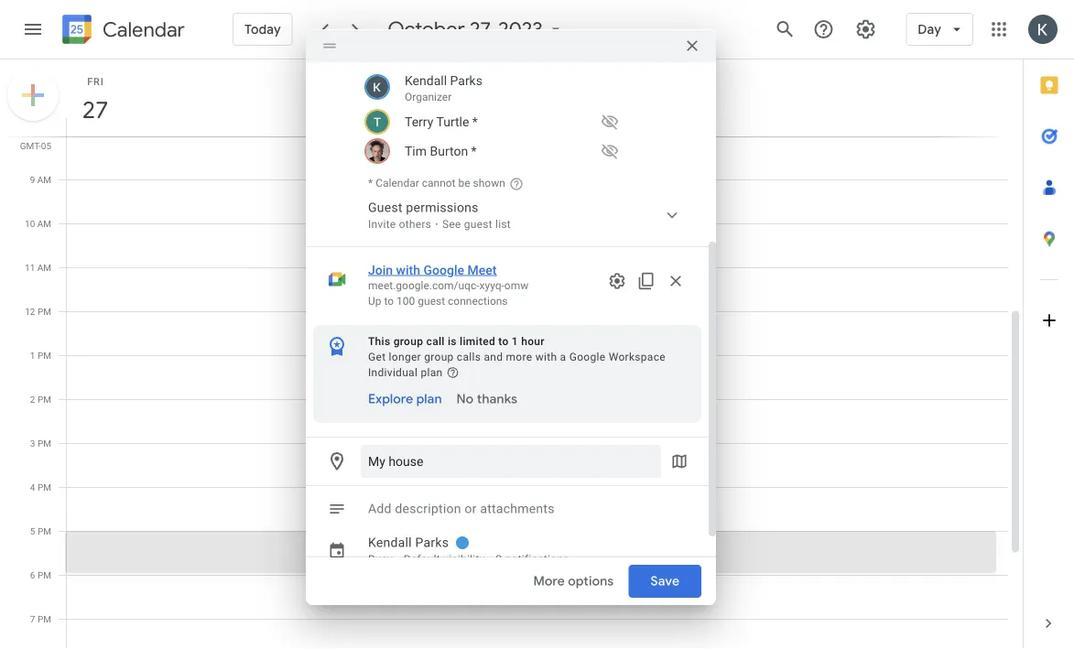 Task type: locate. For each thing, give the bounding box(es) containing it.
1
[[512, 335, 518, 348], [30, 350, 35, 361]]

october 27, 2023
[[388, 16, 543, 42]]

pm right 12
[[38, 306, 51, 317]]

a
[[560, 351, 566, 364]]

5 pm
[[30, 526, 51, 537]]

kendall up busy
[[368, 535, 412, 551]]

with left a
[[536, 351, 557, 364]]

1 vertical spatial 2
[[496, 553, 502, 566]]

1 vertical spatial with
[[536, 351, 557, 364]]

cannot
[[422, 177, 456, 189]]

kendall up organizer
[[405, 73, 447, 88]]

1 vertical spatial 1
[[30, 350, 35, 361]]

plan down 'longer'
[[421, 366, 443, 379]]

100
[[397, 295, 415, 308]]

organizer
[[405, 91, 452, 104]]

1 vertical spatial group
[[424, 351, 454, 364]]

1 horizontal spatial google
[[569, 351, 606, 364]]

kendall inside kendall parks organizer
[[405, 73, 447, 88]]

show schedule of terry turtle image
[[595, 107, 625, 136]]

0 vertical spatial *
[[473, 114, 478, 129]]

6 pm from the top
[[38, 526, 51, 537]]

1 horizontal spatial parks
[[450, 73, 483, 88]]

calendar up fri
[[103, 17, 185, 43]]

0 horizontal spatial calendar
[[103, 17, 185, 43]]

google right a
[[569, 351, 606, 364]]

pm for 4 pm
[[38, 482, 51, 493]]

guest left 'list'
[[464, 218, 493, 231]]

to right 'up'
[[384, 295, 394, 308]]

2 up 3
[[30, 394, 35, 405]]

google inside get longer group calls and more with a google workspace individual plan
[[569, 351, 606, 364]]

parks for kendall parks
[[415, 535, 449, 551]]

1 horizontal spatial calendar
[[376, 177, 419, 189]]

october 27, 2023 button
[[381, 16, 573, 42]]

to up the and
[[499, 335, 509, 348]]

group up 'longer'
[[394, 335, 423, 348]]

group
[[394, 335, 423, 348], [424, 351, 454, 364]]

add description or attachments
[[368, 502, 555, 517]]

explore plan
[[368, 391, 442, 408]]

day
[[918, 21, 942, 38]]

4 am from the top
[[37, 262, 51, 273]]

1 vertical spatial plan
[[417, 391, 442, 408]]

kendall
[[405, 73, 447, 88], [368, 535, 412, 551]]

group down the call
[[424, 351, 454, 364]]

0 vertical spatial parks
[[450, 73, 483, 88]]

1 pm
[[30, 350, 51, 361]]

* up the guest
[[368, 177, 373, 189]]

27
[[81, 95, 107, 125]]

1 vertical spatial guest
[[418, 295, 445, 308]]

pm right 5
[[38, 526, 51, 537]]

others
[[399, 218, 432, 231]]

default visibility
[[404, 553, 485, 566]]

join with google meet link
[[368, 262, 497, 278]]

Location text field
[[368, 445, 654, 478]]

calls
[[457, 351, 481, 364]]

pm right the 4 on the left of page
[[38, 482, 51, 493]]

is
[[448, 335, 457, 348]]

with
[[396, 262, 420, 278], [536, 351, 557, 364]]

1 horizontal spatial with
[[536, 351, 557, 364]]

friday, october 27 element
[[74, 89, 116, 131]]

0 vertical spatial guest
[[464, 218, 493, 231]]

longer
[[389, 351, 421, 364]]

with inside get longer group calls and more with a google workspace individual plan
[[536, 351, 557, 364]]

guest
[[368, 200, 403, 215]]

am for 11 am
[[37, 262, 51, 273]]

plan left no
[[417, 391, 442, 408]]

1 vertical spatial *
[[471, 143, 477, 158]]

pm right 6
[[38, 570, 51, 581]]

4 pm from the top
[[38, 438, 51, 449]]

tab list
[[1024, 60, 1074, 598]]

0 horizontal spatial with
[[396, 262, 420, 278]]

parks
[[450, 73, 483, 88], [415, 535, 449, 551]]

pm for 2 pm
[[38, 394, 51, 405]]

google up meet.google.com/uqc-
[[424, 262, 464, 278]]

fri
[[87, 76, 104, 87]]

parks up default in the bottom left of the page
[[415, 535, 449, 551]]

settings menu image
[[855, 18, 877, 40]]

0 horizontal spatial 1
[[30, 350, 35, 361]]

am right 11
[[37, 262, 51, 273]]

1 down 12
[[30, 350, 35, 361]]

*
[[473, 114, 478, 129], [471, 143, 477, 158], [368, 177, 373, 189]]

* right burton
[[471, 143, 477, 158]]

1 vertical spatial to
[[499, 335, 509, 348]]

5 pm from the top
[[38, 482, 51, 493]]

join with google meet meet.google.com/uqc-xyyq-omw up to 100 guest connections
[[368, 262, 529, 308]]

2 pm
[[30, 394, 51, 405]]

* inside the 'terry turtle' tree item
[[473, 114, 478, 129]]

12 pm
[[25, 306, 51, 317]]

visibility
[[443, 553, 485, 566]]

2 pm from the top
[[38, 350, 51, 361]]

pm right 3
[[38, 438, 51, 449]]

pm up 2 pm
[[38, 350, 51, 361]]

with up meet.google.com/uqc-
[[396, 262, 420, 278]]

group inside get longer group calls and more with a google workspace individual plan
[[424, 351, 454, 364]]

0 horizontal spatial guest
[[418, 295, 445, 308]]

0 vertical spatial google
[[424, 262, 464, 278]]

10 am
[[25, 218, 51, 229]]

5
[[30, 526, 35, 537]]

2
[[30, 394, 35, 405], [496, 553, 502, 566]]

calendar element
[[59, 11, 185, 51]]

hour
[[521, 335, 545, 348]]

11
[[25, 262, 35, 273]]

9 am
[[30, 174, 51, 185]]

7 pm from the top
[[38, 570, 51, 581]]

parks up organizer
[[450, 73, 483, 88]]

parks inside kendall parks organizer
[[450, 73, 483, 88]]

pm
[[38, 306, 51, 317], [38, 350, 51, 361], [38, 394, 51, 405], [38, 438, 51, 449], [38, 482, 51, 493], [38, 526, 51, 537], [38, 570, 51, 581], [38, 614, 51, 625]]

7
[[30, 614, 35, 625]]

terry turtle tree item
[[361, 107, 694, 136]]

kendall for kendall parks organizer
[[405, 73, 447, 88]]

omw
[[505, 279, 529, 292]]

shown
[[473, 177, 505, 189]]

1 am from the top
[[37, 130, 51, 141]]

google
[[424, 262, 464, 278], [569, 351, 606, 364]]

2 inside grid
[[30, 394, 35, 405]]

* inside tim burton 'tree item'
[[471, 143, 477, 158]]

8 am
[[30, 130, 51, 141]]

2 notifications
[[496, 553, 569, 566]]

0 horizontal spatial 2
[[30, 394, 35, 405]]

0 horizontal spatial google
[[424, 262, 464, 278]]

1 inside 27 grid
[[30, 350, 35, 361]]

am right 9
[[37, 174, 51, 185]]

1 vertical spatial calendar
[[376, 177, 419, 189]]

3 am from the top
[[37, 218, 51, 229]]

1 horizontal spatial 2
[[496, 553, 502, 566]]

2 right visibility
[[496, 553, 502, 566]]

tim burton tree item
[[361, 136, 694, 166]]

0 vertical spatial plan
[[421, 366, 443, 379]]

am right "8"
[[37, 130, 51, 141]]

27 column header
[[66, 60, 1009, 136]]

12
[[25, 306, 35, 317]]

0 vertical spatial 1
[[512, 335, 518, 348]]

calendar inside "element"
[[103, 17, 185, 43]]

0 horizontal spatial to
[[384, 295, 394, 308]]

2 vertical spatial *
[[368, 177, 373, 189]]

0 vertical spatial with
[[396, 262, 420, 278]]

2 am from the top
[[37, 174, 51, 185]]

0 vertical spatial calendar
[[103, 17, 185, 43]]

0 horizontal spatial parks
[[415, 535, 449, 551]]

to inside join with google meet meet.google.com/uqc-xyyq-omw up to 100 guest connections
[[384, 295, 394, 308]]

1 horizontal spatial 1
[[512, 335, 518, 348]]

8 pm from the top
[[38, 614, 51, 625]]

8
[[30, 130, 35, 141]]

individual
[[368, 366, 418, 379]]

0 vertical spatial group
[[394, 335, 423, 348]]

calendar
[[103, 17, 185, 43], [376, 177, 419, 189]]

1 horizontal spatial group
[[424, 351, 454, 364]]

1 up more
[[512, 335, 518, 348]]

am right 10 at the left of the page
[[37, 218, 51, 229]]

* right turtle
[[473, 114, 478, 129]]

pm right 7
[[38, 614, 51, 625]]

calendar up the guest
[[376, 177, 419, 189]]

3 pm from the top
[[38, 394, 51, 405]]

google inside join with google meet meet.google.com/uqc-xyyq-omw up to 100 guest connections
[[424, 262, 464, 278]]

guest down meet.google.com/uqc-
[[418, 295, 445, 308]]

calendar heading
[[99, 17, 185, 43]]

0 vertical spatial to
[[384, 295, 394, 308]]

1 pm from the top
[[38, 306, 51, 317]]

0 horizontal spatial group
[[394, 335, 423, 348]]

* for tim burton *
[[471, 143, 477, 158]]

1 vertical spatial parks
[[415, 535, 449, 551]]

plan inside get longer group calls and more with a google workspace individual plan
[[421, 366, 443, 379]]

am
[[37, 130, 51, 141], [37, 174, 51, 185], [37, 218, 51, 229], [37, 262, 51, 273]]

0 vertical spatial kendall
[[405, 73, 447, 88]]

pm up "3 pm"
[[38, 394, 51, 405]]

1 vertical spatial google
[[569, 351, 606, 364]]

busy
[[368, 553, 393, 566]]

3 pm
[[30, 438, 51, 449]]

no thanks
[[457, 391, 518, 408]]

pm for 6 pm
[[38, 570, 51, 581]]

kendall parks organizer
[[405, 73, 483, 104]]

0 vertical spatial 2
[[30, 394, 35, 405]]

1 vertical spatial kendall
[[368, 535, 412, 551]]

plan
[[421, 366, 443, 379], [417, 391, 442, 408]]

gmt-
[[20, 140, 41, 151]]

more
[[506, 351, 533, 364]]



Task type: vqa. For each thing, say whether or not it's contained in the screenshot.
KENDALL inside Kendall Parks Organizer
yes



Task type: describe. For each thing, give the bounding box(es) containing it.
turtle
[[436, 114, 469, 129]]

main drawer image
[[22, 18, 44, 40]]

10
[[25, 218, 35, 229]]

7 pm
[[30, 614, 51, 625]]

6
[[30, 570, 35, 581]]

27,
[[470, 16, 494, 42]]

parks for kendall parks organizer
[[450, 73, 483, 88]]

4 pm
[[30, 482, 51, 493]]

guest permissions
[[368, 200, 479, 215]]

limited
[[460, 335, 496, 348]]

am for 10 am
[[37, 218, 51, 229]]

1 horizontal spatial to
[[499, 335, 509, 348]]

list
[[496, 218, 511, 231]]

* for terry turtle *
[[473, 114, 478, 129]]

today
[[245, 21, 281, 38]]

default
[[404, 553, 441, 566]]

invite
[[368, 218, 396, 231]]

description
[[395, 502, 461, 517]]

add
[[368, 502, 392, 517]]

and
[[484, 351, 503, 364]]

1 horizontal spatial guest
[[464, 218, 493, 231]]

2 for 2 notifications
[[496, 553, 502, 566]]

pm for 7 pm
[[38, 614, 51, 625]]

attachments
[[480, 502, 555, 517]]

pm for 3 pm
[[38, 438, 51, 449]]

* calendar cannot be shown
[[368, 177, 505, 189]]

invite others
[[368, 218, 432, 231]]

tim
[[405, 143, 427, 158]]

guest inside join with google meet meet.google.com/uqc-xyyq-omw up to 100 guest connections
[[418, 295, 445, 308]]

day button
[[906, 7, 974, 51]]

get
[[368, 351, 386, 364]]

this group call is limited to 1 hour
[[368, 335, 545, 348]]

with inside join with google meet meet.google.com/uqc-xyyq-omw up to 100 guest connections
[[396, 262, 420, 278]]

kendall parks
[[368, 535, 449, 551]]

2023
[[499, 16, 543, 42]]

pm for 5 pm
[[38, 526, 51, 537]]

2 for 2 pm
[[30, 394, 35, 405]]

october
[[388, 16, 465, 42]]

show schedule of tim burton image
[[595, 136, 625, 166]]

27 grid
[[0, 60, 1023, 649]]

11 am
[[25, 262, 51, 273]]

meet
[[468, 262, 497, 278]]

xyyq-
[[480, 279, 505, 292]]

am for 8 am
[[37, 130, 51, 141]]

be
[[458, 177, 470, 189]]

am for 9 am
[[37, 174, 51, 185]]

get longer group calls and more with a google workspace individual plan
[[368, 351, 666, 379]]

plan inside 'explore plan' 'button'
[[417, 391, 442, 408]]

notifications
[[505, 553, 569, 566]]

3
[[30, 438, 35, 449]]

workspace
[[609, 351, 666, 364]]

thanks
[[477, 391, 518, 408]]

see guest list
[[442, 218, 511, 231]]

burton
[[430, 143, 468, 158]]

kendall for kendall parks
[[368, 535, 412, 551]]

guests invited to this event. tree
[[361, 69, 694, 166]]

see
[[442, 218, 461, 231]]

join
[[368, 262, 393, 278]]

05
[[41, 140, 51, 151]]

4
[[30, 482, 35, 493]]

or
[[465, 502, 477, 517]]

gmt-05
[[20, 140, 51, 151]]

kendall parks, organizer tree item
[[361, 69, 694, 107]]

6 pm
[[30, 570, 51, 581]]

this
[[368, 335, 391, 348]]

terry turtle *
[[405, 114, 478, 129]]

today button
[[233, 7, 293, 51]]

pm for 1 pm
[[38, 350, 51, 361]]

fri 27
[[81, 76, 107, 125]]

terry
[[405, 114, 434, 129]]

no thanks button
[[449, 383, 525, 416]]

up
[[368, 295, 382, 308]]

explore
[[368, 391, 413, 408]]

meet.google.com/uqc-
[[368, 279, 480, 292]]

connections
[[448, 295, 508, 308]]

pm for 12 pm
[[38, 306, 51, 317]]

tim burton *
[[405, 143, 477, 158]]

permissions
[[406, 200, 479, 215]]

call
[[426, 335, 445, 348]]

explore plan button
[[361, 383, 449, 416]]

support image
[[813, 18, 835, 40]]

no
[[457, 391, 474, 408]]

9
[[30, 174, 35, 185]]



